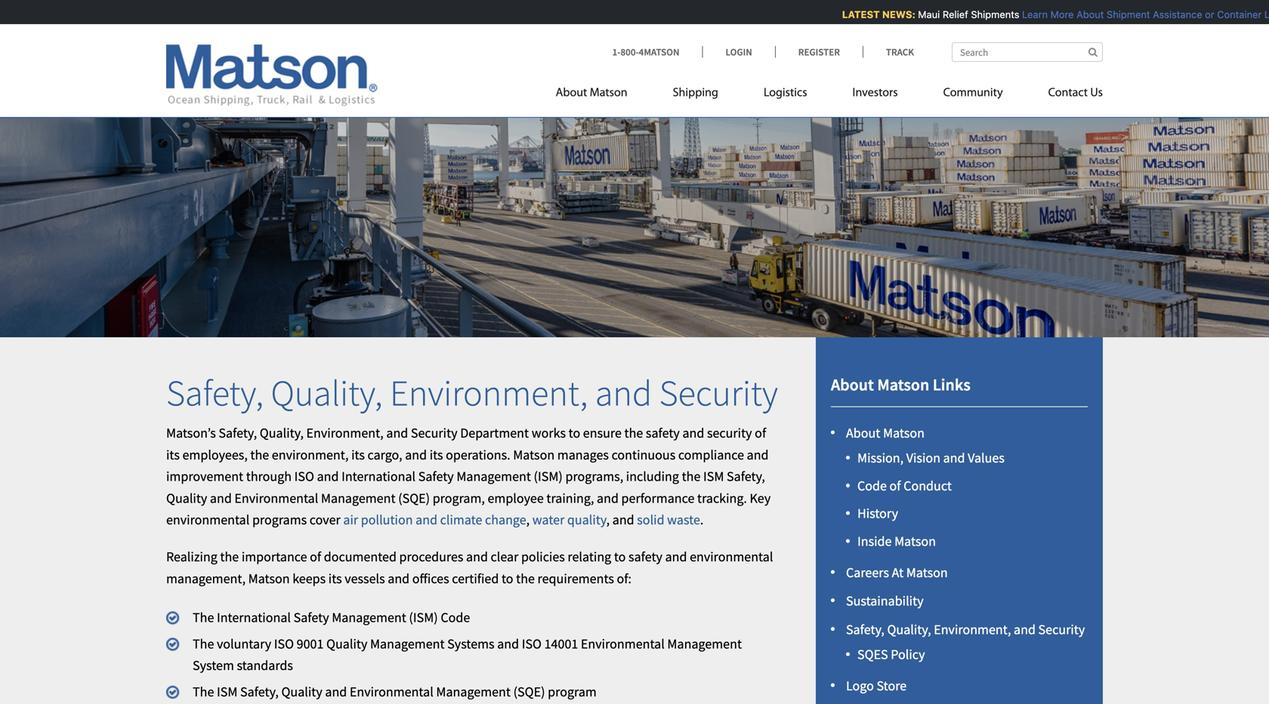 Task type: vqa. For each thing, say whether or not it's contained in the screenshot.
to to the middle
yes



Task type: locate. For each thing, give the bounding box(es) containing it.
the for the ism safety, quality and environmental management (sqe) program
[[193, 684, 214, 701]]

1 vertical spatial security
[[411, 425, 458, 442]]

1 vertical spatial about matson
[[846, 425, 925, 442]]

about matson up mission,
[[846, 425, 925, 442]]

department
[[460, 425, 529, 442]]

environmental inside matson's safety, quality, environment, and security department works to ensure the safety and security of its employees, the environment, its cargo, and its operations. matson manages continuous compliance and improvement through iso and international safety management (ism) programs, including the ism safety, quality and environmental management (sqe) program, employee training, and performance tracking. key environmental programs cover
[[166, 512, 250, 529]]

login link
[[702, 46, 775, 58]]

its right keeps
[[329, 571, 342, 588]]

1 vertical spatial to
[[614, 549, 626, 566]]

international up voluntary
[[217, 610, 291, 627]]

investors link
[[830, 80, 921, 111]]

0 vertical spatial environmental
[[166, 512, 250, 529]]

1 horizontal spatial to
[[569, 425, 580, 442]]

its
[[166, 447, 180, 464], [351, 447, 365, 464], [430, 447, 443, 464], [329, 571, 342, 588]]

the down management,
[[193, 610, 214, 627]]

1 vertical spatial ism
[[217, 684, 238, 701]]

safety, quality, environment, and security up policy
[[846, 622, 1085, 639]]

code of conduct
[[858, 478, 952, 495]]

0 horizontal spatial quality
[[166, 490, 207, 507]]

2 horizontal spatial of
[[890, 478, 901, 495]]

0 horizontal spatial to
[[502, 571, 513, 588]]

about matson link down 1-
[[556, 80, 650, 111]]

about matson links
[[831, 375, 971, 395]]

0 vertical spatial environmental
[[235, 490, 318, 507]]

1 horizontal spatial about matson
[[846, 425, 925, 442]]

compliance
[[678, 447, 744, 464]]

management,
[[166, 571, 246, 588]]

of down mission,
[[890, 478, 901, 495]]

safety, quality, environment, and security up department
[[166, 371, 778, 416]]

matson down importance
[[248, 571, 290, 588]]

1 vertical spatial quality,
[[260, 425, 304, 442]]

quality down standards
[[281, 684, 322, 701]]

0 vertical spatial about matson
[[556, 87, 628, 99]]

1 horizontal spatial environmental
[[350, 684, 434, 701]]

(sqe) inside matson's safety, quality, environment, and security department works to ensure the safety and security of its employees, the environment, its cargo, and its operations. matson manages continuous compliance and improvement through iso and international safety management (ism) programs, including the ism safety, quality and environmental management (sqe) program, employee training, and performance tracking. key environmental programs cover
[[398, 490, 430, 507]]

of inside about matson links section
[[890, 478, 901, 495]]

safety up of:
[[629, 549, 663, 566]]

iso left 14001
[[522, 636, 542, 653]]

careers at matson link
[[846, 565, 948, 582]]

safety inside realizing the importance of documented procedures and clear policies relating to safety and environmental management, matson keeps its vessels and offices certified to the requirements of:
[[629, 549, 663, 566]]

1 horizontal spatial safety
[[418, 469, 454, 486]]

cargo,
[[368, 447, 402, 464]]

0 vertical spatial safety
[[646, 425, 680, 442]]

.
[[700, 512, 704, 529]]

code inside about matson links section
[[858, 478, 887, 495]]

of
[[755, 425, 766, 442], [890, 478, 901, 495], [310, 549, 321, 566]]

2 vertical spatial of
[[310, 549, 321, 566]]

2 horizontal spatial quality
[[326, 636, 368, 653]]

0 horizontal spatial code
[[441, 610, 470, 627]]

safety
[[418, 469, 454, 486], [294, 610, 329, 627]]

(sqe)
[[398, 490, 430, 507], [513, 684, 545, 701]]

0 vertical spatial (ism)
[[534, 469, 563, 486]]

latest
[[838, 9, 875, 20]]

vision
[[906, 450, 941, 467]]

the down system
[[193, 684, 214, 701]]

to up manages
[[569, 425, 580, 442]]

0 vertical spatial (sqe)
[[398, 490, 430, 507]]

0 horizontal spatial of
[[310, 549, 321, 566]]

documented
[[324, 549, 397, 566]]

0 vertical spatial safety
[[418, 469, 454, 486]]

environmental inside realizing the importance of documented procedures and clear policies relating to safety and environmental management, matson keeps its vessels and offices certified to the requirements of:
[[690, 549, 773, 566]]

0 horizontal spatial ism
[[217, 684, 238, 701]]

about matson inside section
[[846, 425, 925, 442]]

1-800-4matson link
[[613, 46, 702, 58]]

0 horizontal spatial security
[[411, 425, 458, 442]]

1 horizontal spatial international
[[342, 469, 416, 486]]

0 horizontal spatial environmental
[[235, 490, 318, 507]]

safety up "9001"
[[294, 610, 329, 627]]

ism down compliance
[[703, 469, 724, 486]]

top menu navigation
[[556, 80, 1103, 111]]

1 the from the top
[[193, 610, 214, 627]]

1 vertical spatial environment,
[[306, 425, 384, 442]]

1 vertical spatial safety
[[294, 610, 329, 627]]

environmental up realizing
[[166, 512, 250, 529]]

the inside the voluntary iso 9001 quality management systems and iso 14001 environmental management system standards
[[193, 636, 214, 653]]

security inside about matson links section
[[1039, 622, 1085, 639]]

2 horizontal spatial security
[[1039, 622, 1085, 639]]

shipping
[[673, 87, 719, 99]]

about matson link up mission,
[[846, 425, 925, 442]]

through
[[246, 469, 292, 486]]

1 vertical spatial of
[[890, 478, 901, 495]]

safety
[[646, 425, 680, 442], [629, 549, 663, 566]]

(ism) down offices
[[409, 610, 438, 627]]

about matson down 1-
[[556, 87, 628, 99]]

1 horizontal spatial environmental
[[690, 549, 773, 566]]

0 vertical spatial of
[[755, 425, 766, 442]]

search image
[[1089, 47, 1098, 57]]

and
[[595, 371, 652, 416], [386, 425, 408, 442], [683, 425, 704, 442], [405, 447, 427, 464], [747, 447, 769, 464], [943, 450, 965, 467], [317, 469, 339, 486], [210, 490, 232, 507], [597, 490, 619, 507], [416, 512, 438, 529], [613, 512, 634, 529], [466, 549, 488, 566], [665, 549, 687, 566], [388, 571, 410, 588], [1014, 622, 1036, 639], [497, 636, 519, 653], [325, 684, 347, 701]]

contact us link
[[1026, 80, 1103, 111]]

, left water
[[526, 512, 530, 529]]

of right security
[[755, 425, 766, 442]]

None search field
[[952, 42, 1103, 62]]

standards
[[237, 658, 293, 675]]

safety, quality, environment, and security
[[166, 371, 778, 416], [846, 622, 1085, 639]]

safety,
[[166, 371, 264, 416], [219, 425, 257, 442], [727, 469, 765, 486], [846, 622, 885, 639], [240, 684, 279, 701]]

2 vertical spatial the
[[193, 684, 214, 701]]

waste
[[667, 512, 700, 529]]

, up relating
[[606, 512, 610, 529]]

0 horizontal spatial environment,
[[306, 425, 384, 442]]

(ism) up training,
[[534, 469, 563, 486]]

2 vertical spatial quality,
[[887, 622, 931, 639]]

1 vertical spatial the
[[193, 636, 214, 653]]

0 horizontal spatial (sqe)
[[398, 490, 430, 507]]

keeps
[[293, 571, 326, 588]]

certified
[[452, 571, 499, 588]]

2 vertical spatial quality
[[281, 684, 322, 701]]

environmental down .
[[690, 549, 773, 566]]

0 horizontal spatial (ism)
[[409, 610, 438, 627]]

sustainability link
[[846, 593, 924, 610]]

3 the from the top
[[193, 684, 214, 701]]

2 vertical spatial environment,
[[934, 622, 1011, 639]]

environmental
[[166, 512, 250, 529], [690, 549, 773, 566]]

matson left links on the bottom right of the page
[[877, 375, 930, 395]]

ism down system
[[217, 684, 238, 701]]

2 vertical spatial to
[[502, 571, 513, 588]]

0 horizontal spatial safety, quality, environment, and security
[[166, 371, 778, 416]]

0 vertical spatial to
[[569, 425, 580, 442]]

0 vertical spatial environment,
[[390, 371, 588, 416]]

the up system
[[193, 636, 214, 653]]

mission,
[[858, 450, 904, 467]]

matson up at
[[895, 533, 936, 550]]

safety up program,
[[418, 469, 454, 486]]

the up through
[[250, 447, 269, 464]]

and inside the voluntary iso 9001 quality management systems and iso 14001 environmental management system standards
[[497, 636, 519, 653]]

1 horizontal spatial safety, quality, environment, and security
[[846, 622, 1085, 639]]

climate
[[440, 512, 482, 529]]

0 horizontal spatial about matson
[[556, 87, 628, 99]]

1 vertical spatial environmental
[[581, 636, 665, 653]]

2 , from the left
[[606, 512, 610, 529]]

including
[[626, 469, 679, 486]]

management
[[457, 469, 531, 486], [321, 490, 396, 507], [332, 610, 406, 627], [370, 636, 445, 653], [668, 636, 742, 653], [436, 684, 511, 701]]

to
[[569, 425, 580, 442], [614, 549, 626, 566], [502, 571, 513, 588]]

of inside realizing the importance of documented procedures and clear policies relating to safety and environmental management, matson keeps its vessels and offices certified to the requirements of:
[[310, 549, 321, 566]]

environment, inside matson's safety, quality, environment, and security department works to ensure the safety and security of its employees, the environment, its cargo, and its operations. matson manages continuous compliance and improvement through iso and international safety management (ism) programs, including the ism safety, quality and environmental management (sqe) program, employee training, and performance tracking. key environmental programs cover
[[306, 425, 384, 442]]

international
[[342, 469, 416, 486], [217, 610, 291, 627]]

matson down the works on the left bottom
[[513, 447, 555, 464]]

1 vertical spatial (sqe)
[[513, 684, 545, 701]]

environment,
[[390, 371, 588, 416], [306, 425, 384, 442], [934, 622, 1011, 639]]

quality down the international safety management (ism) code
[[326, 636, 368, 653]]

1 horizontal spatial (ism)
[[534, 469, 563, 486]]

logo
[[846, 678, 874, 695]]

its left 'operations.'
[[430, 447, 443, 464]]

matson down 1-
[[590, 87, 628, 99]]

1 horizontal spatial ism
[[703, 469, 724, 486]]

environment,
[[272, 447, 349, 464]]

800-
[[621, 46, 639, 58]]

sqes policy link
[[858, 647, 925, 664]]

solid waste link
[[637, 512, 700, 529]]

(sqe) up air pollution and climate change link
[[398, 490, 430, 507]]

inside
[[858, 533, 892, 550]]

0 vertical spatial quality
[[166, 490, 207, 507]]

safety, up sqes
[[846, 622, 885, 639]]

performance
[[622, 490, 695, 507]]

0 horizontal spatial environmental
[[166, 512, 250, 529]]

0 vertical spatial ism
[[703, 469, 724, 486]]

1 vertical spatial quality
[[326, 636, 368, 653]]

0 horizontal spatial about matson link
[[556, 80, 650, 111]]

community
[[943, 87, 1003, 99]]

0 vertical spatial safety, quality, environment, and security
[[166, 371, 778, 416]]

1 horizontal spatial ,
[[606, 512, 610, 529]]

about matson links section
[[797, 338, 1122, 705]]

code
[[858, 478, 887, 495], [441, 610, 470, 627]]

1 vertical spatial safety
[[629, 549, 663, 566]]

1 vertical spatial code
[[441, 610, 470, 627]]

0 horizontal spatial ,
[[526, 512, 530, 529]]

lo
[[1260, 9, 1269, 20]]

2 vertical spatial security
[[1039, 622, 1085, 639]]

2 horizontal spatial environment,
[[934, 622, 1011, 639]]

1 vertical spatial environmental
[[690, 549, 773, 566]]

0 vertical spatial the
[[193, 610, 214, 627]]

safety, up key
[[727, 469, 765, 486]]

2 the from the top
[[193, 636, 214, 653]]

about matson link
[[556, 80, 650, 111], [846, 425, 925, 442]]

the international safety management (ism) code
[[193, 610, 470, 627]]

0 vertical spatial code
[[858, 478, 887, 495]]

about matson
[[556, 87, 628, 99], [846, 425, 925, 442]]

iso down environment, at left
[[294, 469, 314, 486]]

contact us
[[1048, 87, 1103, 99]]

quality down improvement
[[166, 490, 207, 507]]

2 horizontal spatial environmental
[[581, 636, 665, 653]]

inside matson link
[[858, 533, 936, 550]]

store
[[877, 678, 907, 695]]

international down cargo,
[[342, 469, 416, 486]]

shipments
[[966, 9, 1015, 20]]

clear
[[491, 549, 519, 566]]

to down clear
[[502, 571, 513, 588]]

matson right at
[[907, 565, 948, 582]]

of up keeps
[[310, 549, 321, 566]]

1 horizontal spatial code
[[858, 478, 887, 495]]

vessels
[[345, 571, 385, 588]]

mission, vision and values link
[[858, 450, 1005, 467]]

mission, vision and values
[[858, 450, 1005, 467]]

safety up continuous
[[646, 425, 680, 442]]

0 vertical spatial security
[[659, 371, 778, 416]]

system
[[193, 658, 234, 675]]

the down compliance
[[682, 469, 701, 486]]

us
[[1091, 87, 1103, 99]]

safety inside matson's safety, quality, environment, and security department works to ensure the safety and security of its employees, the environment, its cargo, and its operations. matson manages continuous compliance and improvement through iso and international safety management (ism) programs, including the ism safety, quality and environmental management (sqe) program, employee training, and performance tracking. key environmental programs cover
[[646, 425, 680, 442]]

to up of:
[[614, 549, 626, 566]]

(sqe) left program
[[513, 684, 545, 701]]

1 vertical spatial international
[[217, 610, 291, 627]]

code up history link
[[858, 478, 887, 495]]

1 vertical spatial safety, quality, environment, and security
[[846, 622, 1085, 639]]

the down policies
[[516, 571, 535, 588]]

iso inside matson's safety, quality, environment, and security department works to ensure the safety and security of its employees, the environment, its cargo, and its operations. matson manages continuous compliance and improvement through iso and international safety management (ism) programs, including the ism safety, quality and environmental management (sqe) program, employee training, and performance tracking. key environmental programs cover
[[294, 469, 314, 486]]

1 horizontal spatial of
[[755, 425, 766, 442]]

0 vertical spatial international
[[342, 469, 416, 486]]

1 horizontal spatial about matson link
[[846, 425, 925, 442]]

code up systems
[[441, 610, 470, 627]]

0 horizontal spatial international
[[217, 610, 291, 627]]

1 horizontal spatial security
[[659, 371, 778, 416]]



Task type: describe. For each thing, give the bounding box(es) containing it.
matson inside realizing the importance of documented procedures and clear policies relating to safety and environmental management, matson keeps its vessels and offices certified to the requirements of:
[[248, 571, 290, 588]]

learn more about shipment assistance or container lo link
[[1018, 9, 1269, 20]]

about matson inside top menu navigation
[[556, 87, 628, 99]]

safety, quality, environment, and security inside about matson links section
[[846, 622, 1085, 639]]

requirements
[[538, 571, 614, 588]]

inside matson
[[858, 533, 936, 550]]

importance
[[242, 549, 307, 566]]

to inside matson's safety, quality, environment, and security department works to ensure the safety and security of its employees, the environment, its cargo, and its operations. matson manages continuous compliance and improvement through iso and international safety management (ism) programs, including the ism safety, quality and environmental management (sqe) program, employee training, and performance tracking. key environmental programs cover
[[569, 425, 580, 442]]

quality inside matson's safety, quality, environment, and security department works to ensure the safety and security of its employees, the environment, its cargo, and its operations. matson manages continuous compliance and improvement through iso and international safety management (ism) programs, including the ism safety, quality and environmental management (sqe) program, employee training, and performance tracking. key environmental programs cover
[[166, 490, 207, 507]]

track
[[886, 46, 914, 58]]

safety for the
[[646, 425, 680, 442]]

safety, quality, environment, and security link
[[846, 622, 1085, 639]]

the for the international safety management (ism) code
[[193, 610, 214, 627]]

matson's
[[166, 425, 216, 442]]

0 vertical spatial about matson link
[[556, 80, 650, 111]]

the up management,
[[220, 549, 239, 566]]

air pollution and climate change link
[[343, 512, 526, 529]]

quality inside the voluntary iso 9001 quality management systems and iso 14001 environmental management system standards
[[326, 636, 368, 653]]

safety, up employees,
[[219, 425, 257, 442]]

Search search field
[[952, 42, 1103, 62]]

1 horizontal spatial environment,
[[390, 371, 588, 416]]

investors
[[853, 87, 898, 99]]

air
[[343, 512, 358, 529]]

shipment
[[1102, 9, 1146, 20]]

history link
[[858, 506, 898, 523]]

14001
[[544, 636, 578, 653]]

1 horizontal spatial quality
[[281, 684, 322, 701]]

water quality link
[[533, 512, 606, 529]]

its inside realizing the importance of documented procedures and clear policies relating to safety and environmental management, matson keeps its vessels and offices certified to the requirements of:
[[329, 571, 342, 588]]

quality, inside about matson links section
[[887, 622, 931, 639]]

container
[[1213, 9, 1257, 20]]

logo store
[[846, 678, 907, 695]]

0 horizontal spatial safety
[[294, 610, 329, 627]]

safety, down standards
[[240, 684, 279, 701]]

water
[[533, 512, 565, 529]]

at
[[892, 565, 904, 582]]

logistics
[[764, 87, 807, 99]]

matson inside matson's safety, quality, environment, and security department works to ensure the safety and security of its employees, the environment, its cargo, and its operations. matson manages continuous compliance and improvement through iso and international safety management (ism) programs, including the ism safety, quality and environmental management (sqe) program, employee training, and performance tracking. key environmental programs cover
[[513, 447, 555, 464]]

careers at matson
[[846, 565, 948, 582]]

register link
[[775, 46, 863, 58]]

key
[[750, 490, 771, 507]]

quality, inside matson's safety, quality, environment, and security department works to ensure the safety and security of its employees, the environment, its cargo, and its operations. matson manages continuous compliance and improvement through iso and international safety management (ism) programs, including the ism safety, quality and environmental management (sqe) program, employee training, and performance tracking. key environmental programs cover
[[260, 425, 304, 442]]

(ism) inside matson's safety, quality, environment, and security department works to ensure the safety and security of its employees, the environment, its cargo, and its operations. matson manages continuous compliance and improvement through iso and international safety management (ism) programs, including the ism safety, quality and environmental management (sqe) program, employee training, and performance tracking. key environmental programs cover
[[534, 469, 563, 486]]

ensure
[[583, 425, 622, 442]]

sqes policy
[[858, 647, 925, 664]]

latest news: maui relief shipments learn more about shipment assistance or container lo
[[838, 9, 1269, 20]]

safety inside matson's safety, quality, environment, and security department works to ensure the safety and security of its employees, the environment, its cargo, and its operations. matson manages continuous compliance and improvement through iso and international safety management (ism) programs, including the ism safety, quality and environmental management (sqe) program, employee training, and performance tracking. key environmental programs cover
[[418, 469, 454, 486]]

the voluntary iso 9001 quality management systems and iso 14001 environmental management system standards
[[193, 636, 742, 675]]

learn
[[1018, 9, 1043, 20]]

programs,
[[566, 469, 624, 486]]

1 vertical spatial about matson link
[[846, 425, 925, 442]]

realizing the importance of documented procedures and clear policies relating to safety and environmental management, matson keeps its vessels and offices certified to the requirements of:
[[166, 549, 773, 588]]

security inside matson's safety, quality, environment, and security department works to ensure the safety and security of its employees, the environment, its cargo, and its operations. matson manages continuous compliance and improvement through iso and international safety management (ism) programs, including the ism safety, quality and environmental management (sqe) program, employee training, and performance tracking. key environmental programs cover
[[411, 425, 458, 442]]

systems
[[447, 636, 495, 653]]

maui
[[913, 9, 935, 20]]

voluntary
[[217, 636, 271, 653]]

environmental inside the voluntary iso 9001 quality management systems and iso 14001 environmental management system standards
[[581, 636, 665, 653]]

logo store link
[[846, 678, 907, 695]]

conduct
[[904, 478, 952, 495]]

1-
[[613, 46, 621, 58]]

ism inside matson's safety, quality, environment, and security department works to ensure the safety and security of its employees, the environment, its cargo, and its operations. matson manages continuous compliance and improvement through iso and international safety management (ism) programs, including the ism safety, quality and environmental management (sqe) program, employee training, and performance tracking. key environmental programs cover
[[703, 469, 724, 486]]

pollution
[[361, 512, 413, 529]]

its left cargo,
[[351, 447, 365, 464]]

the for the voluntary iso 9001 quality management systems and iso 14001 environmental management system standards
[[193, 636, 214, 653]]

environmental inside matson's safety, quality, environment, and security department works to ensure the safety and security of its employees, the environment, its cargo, and its operations. matson manages continuous compliance and improvement through iso and international safety management (ism) programs, including the ism safety, quality and environmental management (sqe) program, employee training, and performance tracking. key environmental programs cover
[[235, 490, 318, 507]]

blue matson logo with ocean, shipping, truck, rail and logistics written beneath it. image
[[166, 45, 378, 107]]

programs
[[252, 512, 307, 529]]

0 vertical spatial quality,
[[271, 371, 383, 416]]

procedures
[[399, 549, 464, 566]]

matson's safety, quality, environment, and security department works to ensure the safety and security of its employees, the environment, its cargo, and its operations. matson manages continuous compliance and improvement through iso and international safety management (ism) programs, including the ism safety, quality and environmental management (sqe) program, employee training, and performance tracking. key environmental programs cover
[[166, 425, 771, 529]]

improvement
[[166, 469, 243, 486]]

change
[[485, 512, 526, 529]]

or
[[1200, 9, 1210, 20]]

history
[[858, 506, 898, 523]]

operations.
[[446, 447, 510, 464]]

1 , from the left
[[526, 512, 530, 529]]

air pollution and climate change , water quality , and solid waste .
[[343, 512, 704, 529]]

policies
[[521, 549, 565, 566]]

safety for to
[[629, 549, 663, 566]]

quality
[[567, 512, 606, 529]]

sqes
[[858, 647, 888, 664]]

4matson
[[639, 46, 680, 58]]

iso left "9001"
[[274, 636, 294, 653]]

relating
[[568, 549, 611, 566]]

matson up vision
[[883, 425, 925, 442]]

links
[[933, 375, 971, 395]]

international inside matson's safety, quality, environment, and security department works to ensure the safety and security of its employees, the environment, its cargo, and its operations. matson manages continuous compliance and improvement through iso and international safety management (ism) programs, including the ism safety, quality and environmental management (sqe) program, employee training, and performance tracking. key environmental programs cover
[[342, 469, 416, 486]]

manages
[[557, 447, 609, 464]]

more
[[1046, 9, 1069, 20]]

employees,
[[182, 447, 248, 464]]

1 vertical spatial (ism)
[[409, 610, 438, 627]]

code of conduct link
[[858, 478, 952, 495]]

cranes load and offload matson containers from the containership at the terminal. image
[[0, 94, 1269, 338]]

matson inside top menu navigation
[[590, 87, 628, 99]]

cover
[[310, 512, 341, 529]]

policy
[[891, 647, 925, 664]]

news:
[[878, 9, 911, 20]]

track link
[[863, 46, 914, 58]]

about inside top menu navigation
[[556, 87, 587, 99]]

the up continuous
[[625, 425, 643, 442]]

continuous
[[612, 447, 676, 464]]

of inside matson's safety, quality, environment, and security department works to ensure the safety and security of its employees, the environment, its cargo, and its operations. matson manages continuous compliance and improvement through iso and international safety management (ism) programs, including the ism safety, quality and environmental management (sqe) program, employee training, and performance tracking. key environmental programs cover
[[755, 425, 766, 442]]

1 horizontal spatial (sqe)
[[513, 684, 545, 701]]

environment, inside about matson links section
[[934, 622, 1011, 639]]

the ism safety, quality and environmental management (sqe) program
[[193, 684, 597, 701]]

works
[[532, 425, 566, 442]]

community link
[[921, 80, 1026, 111]]

2 vertical spatial environmental
[[350, 684, 434, 701]]

safety, up matson's
[[166, 371, 264, 416]]

safety, inside about matson links section
[[846, 622, 885, 639]]

relief
[[938, 9, 964, 20]]

sustainability
[[846, 593, 924, 610]]

its down matson's
[[166, 447, 180, 464]]

2 horizontal spatial to
[[614, 549, 626, 566]]

tracking.
[[697, 490, 747, 507]]

of:
[[617, 571, 632, 588]]

9001
[[297, 636, 324, 653]]

assistance
[[1148, 9, 1198, 20]]

security
[[707, 425, 752, 442]]

program,
[[433, 490, 485, 507]]



